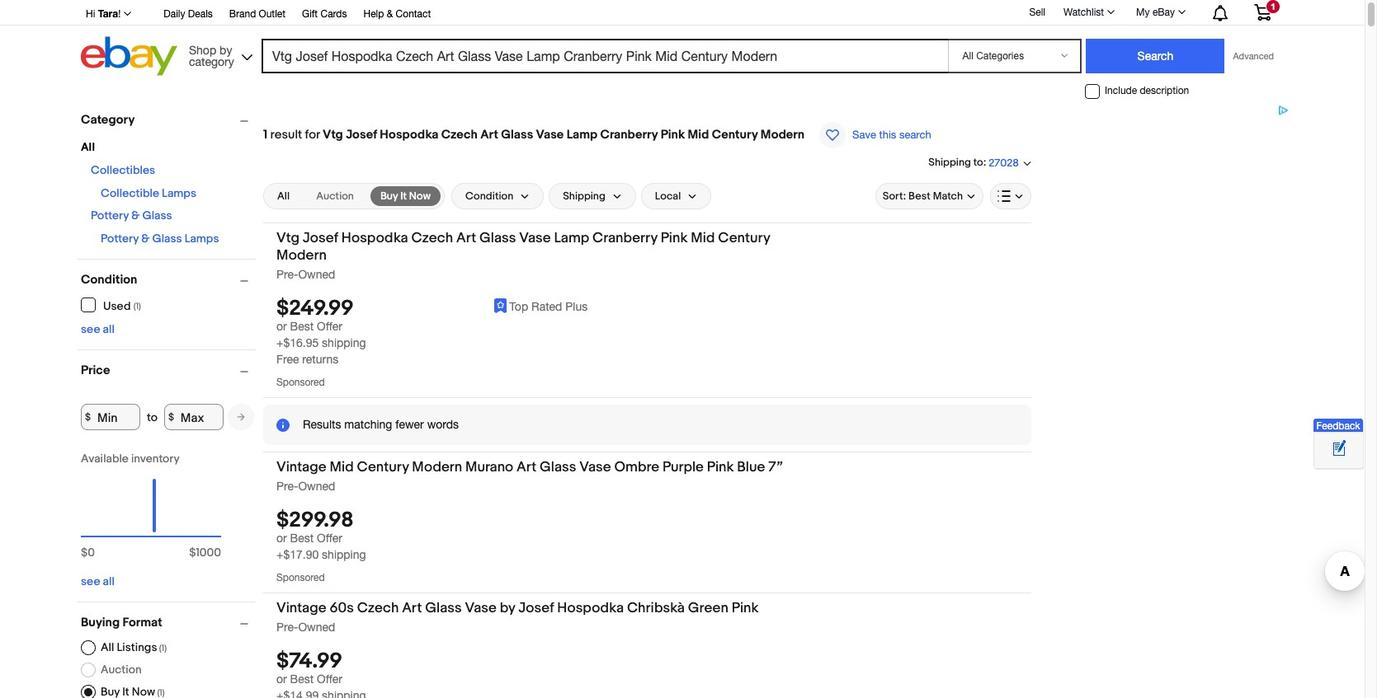 Task type: describe. For each thing, give the bounding box(es) containing it.
 (1) Items text field
[[155, 688, 165, 699]]

buying format button
[[81, 616, 256, 631]]

for
[[305, 127, 320, 143]]

gift cards
[[302, 8, 347, 20]]

available
[[81, 452, 129, 466]]

pottery & glass link
[[91, 209, 172, 223]]

czech inside vtg josef hospodka czech art glass vase lamp cranberry pink mid century modern pre-owned
[[411, 230, 453, 247]]

see for condition
[[81, 323, 100, 337]]

glass inside vintage mid century modern murano art glass vase ombre purple pink blue 7" pre-owned
[[540, 460, 576, 476]]

1000
[[196, 546, 221, 560]]

0 vertical spatial hospodka
[[380, 127, 439, 143]]

1 for 1
[[1271, 2, 1276, 12]]

1 horizontal spatial vtg
[[323, 127, 343, 143]]

help
[[363, 8, 384, 20]]

gift cards link
[[302, 6, 347, 24]]

$ up buying
[[81, 546, 88, 560]]

or for $299.98
[[276, 532, 287, 546]]

words
[[427, 418, 459, 432]]

hospodka inside vintage 60s czech art glass vase by josef hospodka chribskà green pink pre-owned
[[557, 601, 624, 617]]

description
[[1140, 85, 1189, 97]]

pottery & glass lamps
[[101, 232, 219, 246]]

all listings (1)
[[101, 641, 167, 655]]

blue
[[737, 460, 765, 476]]

& for help & contact
[[387, 8, 393, 20]]

results matching fewer words
[[303, 418, 459, 432]]

my ebay link
[[1127, 2, 1193, 22]]

glass inside vintage 60s czech art glass vase by josef hospodka chribskà green pink pre-owned
[[425, 601, 462, 617]]

$299.98 or best offer +$17.90 shipping
[[276, 508, 366, 562]]

owned for $249.99
[[298, 268, 335, 281]]

see all button for price
[[81, 575, 115, 589]]

returns
[[302, 353, 338, 366]]

vtg josef hospodka czech art glass vase lamp cranberry pink mid century modern link
[[276, 230, 820, 267]]

0 vertical spatial century
[[712, 127, 758, 143]]

Maximum Value in $ text field
[[164, 404, 224, 431]]

by inside the shop by category
[[220, 43, 232, 57]]

+$16.95
[[276, 337, 319, 350]]

plus
[[566, 300, 588, 314]]

rated
[[531, 300, 562, 314]]

daily deals
[[164, 8, 213, 20]]

auction link
[[306, 186, 364, 206]]

shipping inside or best offer +$16.95 shipping free returns
[[322, 337, 366, 350]]

$ 1000
[[189, 546, 221, 560]]

or inside or best offer +$16.95 shipping free returns
[[276, 320, 287, 333]]

0
[[88, 546, 95, 560]]

purple
[[663, 460, 704, 476]]

price button
[[81, 363, 256, 379]]

$249.99
[[276, 296, 354, 322]]

hi
[[86, 8, 95, 20]]

listing options selector. list view selected. image
[[998, 190, 1024, 203]]

advertisement region
[[1045, 105, 1292, 600]]

save this search button
[[815, 121, 936, 149]]

advanced link
[[1225, 40, 1282, 73]]

pre- for $299.98
[[276, 480, 298, 493]]

1 vertical spatial lamps
[[185, 232, 219, 246]]

pink inside vtg josef hospodka czech art glass vase lamp cranberry pink mid century modern pre-owned
[[661, 230, 688, 247]]

shipping to : 27028
[[929, 156, 1019, 170]]

1 link
[[1244, 0, 1282, 24]]

lamp inside vtg josef hospodka czech art glass vase lamp cranberry pink mid century modern pre-owned
[[554, 230, 589, 247]]

0 vertical spatial cranberry
[[600, 127, 658, 143]]

27028
[[989, 157, 1019, 170]]

vtg inside vtg josef hospodka czech art glass vase lamp cranberry pink mid century modern pre-owned
[[276, 230, 299, 247]]

daily
[[164, 8, 185, 20]]

1 vertical spatial condition button
[[81, 272, 256, 288]]

vintage for $299.98
[[276, 460, 326, 476]]

buy it now
[[380, 190, 431, 203]]

1 result for vtg josef hospodka czech art glass vase lamp cranberry pink mid century modern
[[263, 127, 805, 143]]

murano
[[465, 460, 513, 476]]

+$17.90
[[276, 549, 319, 562]]

search
[[899, 129, 931, 141]]

local button
[[641, 183, 712, 209]]

contact
[[396, 8, 431, 20]]

brand outlet
[[229, 8, 286, 20]]

vtg josef hospodka czech art glass vase lamp cranberry pink mid century modern pre-owned
[[276, 230, 770, 281]]

7"
[[768, 460, 783, 476]]

century inside vintage mid century modern murano art glass vase ombre purple pink blue 7" pre-owned
[[357, 460, 409, 476]]

shipping inside $299.98 or best offer +$17.90 shipping
[[322, 549, 366, 562]]

buy
[[380, 190, 398, 203]]

see all for price
[[81, 575, 115, 589]]

2 vertical spatial all
[[101, 641, 114, 655]]

(1) inside the all listings (1)
[[159, 644, 167, 654]]

watchlist link
[[1055, 2, 1122, 22]]

1 horizontal spatial condition button
[[451, 183, 544, 209]]

60s
[[330, 601, 354, 617]]

help & contact link
[[363, 6, 431, 24]]

1 horizontal spatial josef
[[346, 127, 377, 143]]

pottery for pottery & glass lamps
[[101, 232, 139, 246]]

vtg josef hospodka czech art glass vase lamp cranberry pink mid century modern heading
[[276, 230, 770, 264]]

sell
[[1029, 6, 1045, 18]]

all for price
[[103, 575, 115, 589]]

used
[[103, 299, 131, 313]]

buying format
[[81, 616, 162, 631]]

owned for $299.98
[[298, 480, 335, 493]]

watchlist
[[1064, 7, 1104, 18]]

vintage 60s czech art glass vase by josef hospodka chribskà green pink pre-owned
[[276, 601, 759, 635]]

sell link
[[1022, 6, 1053, 18]]

$74.99 or best offer
[[276, 650, 342, 687]]

Buy It Now selected text field
[[380, 189, 431, 204]]

to inside the shipping to : 27028
[[974, 156, 983, 169]]

result
[[270, 127, 302, 143]]

now
[[409, 190, 431, 203]]

match
[[933, 190, 963, 203]]

!
[[118, 8, 121, 20]]

0 vertical spatial lamp
[[567, 127, 598, 143]]

vase inside vtg josef hospodka czech art glass vase lamp cranberry pink mid century modern pre-owned
[[519, 230, 551, 247]]

pottery & glass
[[91, 209, 172, 223]]

this
[[879, 129, 896, 141]]

fewer
[[395, 418, 424, 432]]

matching
[[344, 418, 392, 432]]

see all button for condition
[[81, 323, 115, 337]]

sort: best match button
[[875, 183, 984, 209]]

it
[[400, 190, 407, 203]]

listings
[[117, 641, 157, 655]]

all for condition
[[103, 323, 115, 337]]

0 horizontal spatial to
[[147, 411, 157, 425]]

$ up inventory
[[168, 411, 174, 424]]

price
[[81, 363, 110, 379]]

top
[[509, 300, 528, 314]]

best inside or best offer +$16.95 shipping free returns
[[290, 320, 314, 333]]

gift
[[302, 8, 318, 20]]

collectibles
[[91, 163, 155, 177]]

daily deals link
[[164, 6, 213, 24]]

modern inside vintage mid century modern murano art glass vase ombre purple pink blue 7" pre-owned
[[412, 460, 462, 476]]

graph of available inventory between $0 and $1000+ image
[[81, 452, 221, 569]]

shipping button
[[549, 183, 636, 209]]

local
[[655, 190, 681, 203]]

shipping for shipping
[[563, 190, 606, 203]]

0 vertical spatial czech
[[441, 127, 478, 143]]

category
[[81, 112, 135, 128]]



Task type: vqa. For each thing, say whether or not it's contained in the screenshot.
Pre- inside the vintage mid century modern murano art glass vase ombre purple pink blue 7" pre-owned
yes



Task type: locate. For each thing, give the bounding box(es) containing it.
collectible
[[101, 186, 159, 201]]

1 vertical spatial modern
[[276, 247, 327, 264]]

Minimum Value in $ text field
[[81, 404, 140, 431]]

all down buying
[[101, 641, 114, 655]]

see all button down used
[[81, 323, 115, 337]]

& down collectible
[[131, 209, 140, 223]]

2 horizontal spatial modern
[[761, 127, 805, 143]]

lamp down shipping dropdown button
[[554, 230, 589, 247]]

0 horizontal spatial by
[[220, 43, 232, 57]]

see all for condition
[[81, 323, 115, 337]]

vtg down all link
[[276, 230, 299, 247]]

0 vertical spatial all
[[103, 323, 115, 337]]

see all down 0
[[81, 575, 115, 589]]

ombre
[[614, 460, 660, 476]]

art inside vintage 60s czech art glass vase by josef hospodka chribskà green pink pre-owned
[[402, 601, 422, 617]]

cards
[[321, 8, 347, 20]]

all link
[[267, 186, 300, 206]]

& right help
[[387, 8, 393, 20]]

& down pottery & glass
[[141, 232, 150, 246]]

mid up local dropdown button
[[688, 127, 709, 143]]

offer inside $299.98 or best offer +$17.90 shipping
[[317, 532, 342, 546]]

shipping up the returns
[[322, 337, 366, 350]]

offer up +$17.90
[[317, 532, 342, 546]]

0 horizontal spatial condition button
[[81, 272, 256, 288]]

or inside $299.98 or best offer +$17.90 shipping
[[276, 532, 287, 546]]

1 vertical spatial josef
[[303, 230, 338, 247]]

or inside $74.99 or best offer
[[276, 674, 287, 687]]

hospodka inside vtg josef hospodka czech art glass vase lamp cranberry pink mid century modern pre-owned
[[341, 230, 408, 247]]

see all down used
[[81, 323, 115, 337]]

1 inside 'link'
[[1271, 2, 1276, 12]]

vintage 60s czech art glass vase by josef hospodka chribskà green pink link
[[276, 601, 820, 621]]

1 vertical spatial czech
[[411, 230, 453, 247]]

collectible lamps
[[101, 186, 196, 201]]

0 vertical spatial see
[[81, 323, 100, 337]]

results matching fewer words region
[[263, 405, 1031, 446]]

my
[[1136, 7, 1150, 18]]

1 vertical spatial hospodka
[[341, 230, 408, 247]]

2 offer from the top
[[317, 532, 342, 546]]

2 vertical spatial owned
[[298, 621, 335, 635]]

2 pre- from the top
[[276, 480, 298, 493]]

1 horizontal spatial condition
[[465, 190, 513, 203]]

owned up the $299.98
[[298, 480, 335, 493]]

vase inside vintage mid century modern murano art glass vase ombre purple pink blue 7" pre-owned
[[580, 460, 611, 476]]

0 vertical spatial see all button
[[81, 323, 115, 337]]

all
[[81, 140, 95, 154], [277, 190, 290, 203], [101, 641, 114, 655]]

0 vertical spatial josef
[[346, 127, 377, 143]]

1 or from the top
[[276, 320, 287, 333]]

brand outlet link
[[229, 6, 286, 24]]

main content
[[263, 105, 1031, 699]]

pre- up the $299.98
[[276, 480, 298, 493]]

by
[[220, 43, 232, 57], [500, 601, 515, 617]]

1 horizontal spatial by
[[500, 601, 515, 617]]

None submit
[[1086, 39, 1225, 73]]

1 horizontal spatial shipping
[[929, 156, 971, 169]]

vintage 60s czech art glass vase by josef hospodka chribskà green pink heading
[[276, 601, 759, 617]]

2 vertical spatial mid
[[330, 460, 354, 476]]

lamps
[[162, 186, 196, 201], [185, 232, 219, 246]]

pottery & glass lamps link
[[101, 232, 219, 246]]

0 vertical spatial mid
[[688, 127, 709, 143]]

free
[[276, 353, 299, 366]]

2 vertical spatial or
[[276, 674, 287, 687]]

$ up buying format dropdown button
[[189, 546, 196, 560]]

1 vertical spatial condition
[[81, 272, 137, 288]]

1 vertical spatial all
[[277, 190, 290, 203]]

0 vertical spatial lamps
[[162, 186, 196, 201]]

mid
[[688, 127, 709, 143], [691, 230, 715, 247], [330, 460, 354, 476]]

0 vertical spatial shipping
[[929, 156, 971, 169]]

2 vertical spatial czech
[[357, 601, 399, 617]]

0 horizontal spatial vtg
[[276, 230, 299, 247]]

offer inside or best offer +$16.95 shipping free returns
[[317, 320, 342, 333]]

pre-
[[276, 268, 298, 281], [276, 480, 298, 493], [276, 621, 298, 635]]

deals
[[188, 8, 213, 20]]

shop by category
[[189, 43, 234, 68]]

0 horizontal spatial &
[[131, 209, 140, 223]]

0 vertical spatial pre-
[[276, 268, 298, 281]]

sort:
[[883, 190, 906, 203]]

to left "27028"
[[974, 156, 983, 169]]

1 vertical spatial auction
[[101, 663, 142, 677]]

vintage inside vintage 60s czech art glass vase by josef hospodka chribskà green pink pre-owned
[[276, 601, 326, 617]]

green
[[688, 601, 729, 617]]

0 vertical spatial owned
[[298, 268, 335, 281]]

1 vertical spatial pottery
[[101, 232, 139, 246]]

1 all from the top
[[103, 323, 115, 337]]

:
[[983, 156, 986, 169]]

$299.98
[[276, 508, 354, 534]]

1 vertical spatial (1)
[[159, 644, 167, 654]]

pre- inside vtg josef hospodka czech art glass vase lamp cranberry pink mid century modern pre-owned
[[276, 268, 298, 281]]

1 vertical spatial to
[[147, 411, 157, 425]]

josef inside vintage 60s czech art glass vase by josef hospodka chribskà green pink pre-owned
[[518, 601, 554, 617]]

0 vertical spatial condition
[[465, 190, 513, 203]]

owned inside vintage 60s czech art glass vase by josef hospodka chribskà green pink pre-owned
[[298, 621, 335, 635]]

tara
[[98, 7, 118, 20]]

all
[[103, 323, 115, 337], [103, 575, 115, 589]]

modern down words
[[412, 460, 462, 476]]

0 horizontal spatial condition
[[81, 272, 137, 288]]

0 vertical spatial or
[[276, 320, 287, 333]]

shipping for shipping to : 27028
[[929, 156, 971, 169]]

offer for $74.99
[[317, 674, 342, 687]]

2 see all button from the top
[[81, 575, 115, 589]]

josef inside vtg josef hospodka czech art glass vase lamp cranberry pink mid century modern pre-owned
[[303, 230, 338, 247]]

see all button down 0
[[81, 575, 115, 589]]

3 owned from the top
[[298, 621, 335, 635]]

condition up used
[[81, 272, 137, 288]]

0 vertical spatial vintage
[[276, 460, 326, 476]]

$ up available
[[85, 411, 91, 424]]

3 pre- from the top
[[276, 621, 298, 635]]

2 vertical spatial modern
[[412, 460, 462, 476]]

sort: best match
[[883, 190, 963, 203]]

& for pottery & glass
[[131, 209, 140, 223]]

1 horizontal spatial (1)
[[159, 644, 167, 654]]

1 vertical spatial 1
[[263, 127, 268, 143]]

lamp
[[567, 127, 598, 143], [554, 230, 589, 247]]

0 vertical spatial &
[[387, 8, 393, 20]]

art inside vintage mid century modern murano art glass vase ombre purple pink blue 7" pre-owned
[[517, 460, 537, 476]]

(1) inside used (1)
[[134, 301, 141, 312]]

used (1)
[[103, 299, 141, 313]]

&
[[387, 8, 393, 20], [131, 209, 140, 223], [141, 232, 150, 246]]

hospodka up buy it now link
[[380, 127, 439, 143]]

main content containing $249.99
[[263, 105, 1031, 699]]

offer inside $74.99 or best offer
[[317, 674, 342, 687]]

1 vertical spatial see all
[[81, 575, 115, 589]]

condition button down pottery & glass lamps link
[[81, 272, 256, 288]]

my ebay
[[1136, 7, 1175, 18]]

pink inside vintage 60s czech art glass vase by josef hospodka chribskà green pink pre-owned
[[732, 601, 759, 617]]

advanced
[[1233, 51, 1274, 61]]

1 horizontal spatial to
[[974, 156, 983, 169]]

offer down 60s
[[317, 674, 342, 687]]

1 pre- from the top
[[276, 268, 298, 281]]

shop by category banner
[[77, 0, 1284, 80]]

pottery for pottery & glass
[[91, 209, 129, 223]]

shipping up vtg josef hospodka czech art glass vase lamp cranberry pink mid century modern link
[[563, 190, 606, 203]]

1 owned from the top
[[298, 268, 335, 281]]

save
[[852, 129, 876, 141]]

mid down results
[[330, 460, 354, 476]]

2 vertical spatial &
[[141, 232, 150, 246]]

pre- inside vintage 60s czech art glass vase by josef hospodka chribskà green pink pre-owned
[[276, 621, 298, 635]]

2 see from the top
[[81, 575, 100, 589]]

all down category on the top of page
[[81, 140, 95, 154]]

vintage for $74.99
[[276, 601, 326, 617]]

1 vertical spatial by
[[500, 601, 515, 617]]

owned down 60s
[[298, 621, 335, 635]]

auction
[[316, 190, 354, 203], [101, 663, 142, 677]]

none submit inside 'shop by category' banner
[[1086, 39, 1225, 73]]

see for price
[[81, 575, 100, 589]]

$74.99
[[276, 650, 342, 675]]

1 offer from the top
[[317, 320, 342, 333]]

offer for $299.98
[[317, 532, 342, 546]]

1 vertical spatial shipping
[[322, 549, 366, 562]]

2 owned from the top
[[298, 480, 335, 493]]

pink down local dropdown button
[[661, 230, 688, 247]]

best inside $74.99 or best offer
[[290, 674, 314, 687]]

lamps down collectible lamps
[[185, 232, 219, 246]]

account navigation
[[77, 0, 1284, 26]]

1 vertical spatial owned
[[298, 480, 335, 493]]

2 vertical spatial century
[[357, 460, 409, 476]]

pink left blue
[[707, 460, 734, 476]]

owned up $249.99
[[298, 268, 335, 281]]

2 vertical spatial offer
[[317, 674, 342, 687]]

glass inside vtg josef hospodka czech art glass vase lamp cranberry pink mid century modern pre-owned
[[479, 230, 516, 247]]

1 vertical spatial see all button
[[81, 575, 115, 589]]

1 horizontal spatial auction
[[316, 190, 354, 203]]

0 vertical spatial vtg
[[323, 127, 343, 143]]

2 horizontal spatial all
[[277, 190, 290, 203]]

vase inside vintage 60s czech art glass vase by josef hospodka chribskà green pink pre-owned
[[465, 601, 497, 617]]

see all button
[[81, 323, 115, 337], [81, 575, 115, 589]]

top rated plus image
[[494, 299, 507, 314]]

hospodka left chribskà
[[557, 601, 624, 617]]

shipping
[[929, 156, 971, 169], [563, 190, 606, 203]]

category
[[189, 55, 234, 68]]

1 vertical spatial &
[[131, 209, 140, 223]]

vintage inside vintage mid century modern murano art glass vase ombre purple pink blue 7" pre-owned
[[276, 460, 326, 476]]

Search for anything text field
[[264, 40, 945, 72]]

(1) right used
[[134, 301, 141, 312]]

1 for 1 result for vtg josef hospodka czech art glass vase lamp cranberry pink mid century modern
[[263, 127, 268, 143]]

0 vertical spatial by
[[220, 43, 232, 57]]

1 horizontal spatial 1
[[1271, 2, 1276, 12]]

2 all from the top
[[103, 575, 115, 589]]

1 horizontal spatial modern
[[412, 460, 462, 476]]

shipping up match
[[929, 156, 971, 169]]

1 horizontal spatial all
[[101, 641, 114, 655]]

see down 0
[[81, 575, 100, 589]]

pottery down collectible
[[91, 209, 129, 223]]

results
[[303, 418, 341, 432]]

vintage mid century modern murano art glass vase ombre purple pink blue 7" pre-owned
[[276, 460, 783, 493]]

art inside vtg josef hospodka czech art glass vase lamp cranberry pink mid century modern pre-owned
[[456, 230, 476, 247]]

0 horizontal spatial shipping
[[563, 190, 606, 203]]

all left auction link
[[277, 190, 290, 203]]

0 horizontal spatial modern
[[276, 247, 327, 264]]

 (1) Items text field
[[157, 644, 167, 654]]

czech inside vintage 60s czech art glass vase by josef hospodka chribskà green pink pre-owned
[[357, 601, 399, 617]]

vintage mid century modern murano art glass vase ombre purple pink blue 7" link
[[276, 460, 820, 479]]

pre- up $74.99
[[276, 621, 298, 635]]

0 horizontal spatial josef
[[303, 230, 338, 247]]

1 vertical spatial mid
[[691, 230, 715, 247]]

best inside dropdown button
[[909, 190, 931, 203]]

inventory
[[131, 452, 180, 466]]

mid inside vtg josef hospodka czech art glass vase lamp cranberry pink mid century modern pre-owned
[[691, 230, 715, 247]]

0 horizontal spatial (1)
[[134, 301, 141, 312]]

century
[[712, 127, 758, 143], [718, 230, 770, 247], [357, 460, 409, 476]]

1 up advanced link
[[1271, 2, 1276, 12]]

glass
[[501, 127, 533, 143], [142, 209, 172, 223], [479, 230, 516, 247], [152, 232, 182, 246], [540, 460, 576, 476], [425, 601, 462, 617]]

pottery down pottery & glass link
[[101, 232, 139, 246]]

auction down the all listings (1)
[[101, 663, 142, 677]]

1 vertical spatial or
[[276, 532, 287, 546]]

buying
[[81, 616, 120, 631]]

0 vertical spatial offer
[[317, 320, 342, 333]]

condition button
[[451, 183, 544, 209], [81, 272, 256, 288]]

all up buying
[[103, 575, 115, 589]]

1 left result
[[263, 127, 268, 143]]

1 vertical spatial see
[[81, 575, 100, 589]]

modern inside vtg josef hospodka czech art glass vase lamp cranberry pink mid century modern pre-owned
[[276, 247, 327, 264]]

cranberry down shipping dropdown button
[[593, 230, 658, 247]]

chribskà
[[627, 601, 685, 617]]

2 vintage from the top
[[276, 601, 326, 617]]

0 vertical spatial auction
[[316, 190, 354, 203]]

0 vertical spatial (1)
[[134, 301, 141, 312]]

include
[[1105, 85, 1137, 97]]

shipping down the $299.98
[[322, 549, 366, 562]]

ebay
[[1153, 7, 1175, 18]]

1 horizontal spatial &
[[141, 232, 150, 246]]

2 see all from the top
[[81, 575, 115, 589]]

century inside vtg josef hospodka czech art glass vase lamp cranberry pink mid century modern pre-owned
[[718, 230, 770, 247]]

1 see all from the top
[[81, 323, 115, 337]]

all inside main content
[[277, 190, 290, 203]]

top rated plus
[[509, 300, 588, 314]]

pottery
[[91, 209, 129, 223], [101, 232, 139, 246]]

mid inside vintage mid century modern murano art glass vase ombre purple pink blue 7" pre-owned
[[330, 460, 354, 476]]

auction inside main content
[[316, 190, 354, 203]]

1 vertical spatial vtg
[[276, 230, 299, 247]]

1 vertical spatial all
[[103, 575, 115, 589]]

2 or from the top
[[276, 532, 287, 546]]

feedback
[[1317, 421, 1360, 433]]

1 vertical spatial shipping
[[563, 190, 606, 203]]

best inside $299.98 or best offer +$17.90 shipping
[[290, 532, 314, 546]]

0 horizontal spatial 1
[[263, 127, 268, 143]]

by inside vintage 60s czech art glass vase by josef hospodka chribskà green pink pre-owned
[[500, 601, 515, 617]]

1 vertical spatial pre-
[[276, 480, 298, 493]]

pink inside vintage mid century modern murano art glass vase ombre purple pink blue 7" pre-owned
[[707, 460, 734, 476]]

pre- for $249.99
[[276, 268, 298, 281]]

2 horizontal spatial &
[[387, 8, 393, 20]]

$ 0
[[81, 546, 95, 560]]

2 vertical spatial hospodka
[[557, 601, 624, 617]]

1 shipping from the top
[[322, 337, 366, 350]]

0 vertical spatial pottery
[[91, 209, 129, 223]]

0 vertical spatial to
[[974, 156, 983, 169]]

pre- up $249.99
[[276, 268, 298, 281]]

1 vertical spatial vintage
[[276, 601, 326, 617]]

(1) right listings
[[159, 644, 167, 654]]

pink
[[661, 127, 685, 143], [661, 230, 688, 247], [707, 460, 734, 476], [732, 601, 759, 617]]

see
[[81, 323, 100, 337], [81, 575, 100, 589]]

to right minimum value in $ text box
[[147, 411, 157, 425]]

2 horizontal spatial josef
[[518, 601, 554, 617]]

best
[[909, 190, 931, 203], [290, 320, 314, 333], [290, 532, 314, 546], [290, 674, 314, 687]]

save this search
[[852, 129, 931, 141]]

shipping inside shipping dropdown button
[[563, 190, 606, 203]]

1 vertical spatial lamp
[[554, 230, 589, 247]]

lamps right collectible
[[162, 186, 196, 201]]

cranberry
[[600, 127, 658, 143], [593, 230, 658, 247]]

category button
[[81, 112, 256, 128]]

condition button up vtg josef hospodka czech art glass vase lamp cranberry pink mid century modern heading
[[451, 183, 544, 209]]

& inside account navigation
[[387, 8, 393, 20]]

modern left save
[[761, 127, 805, 143]]

mid down local dropdown button
[[691, 230, 715, 247]]

vintage left 60s
[[276, 601, 326, 617]]

offer up the returns
[[317, 320, 342, 333]]

pink right green
[[732, 601, 759, 617]]

1 vertical spatial century
[[718, 230, 770, 247]]

1 see from the top
[[81, 323, 100, 337]]

0 vertical spatial shipping
[[322, 337, 366, 350]]

2 shipping from the top
[[322, 549, 366, 562]]

0 vertical spatial see all
[[81, 323, 115, 337]]

or for $74.99
[[276, 674, 287, 687]]

0 horizontal spatial auction
[[101, 663, 142, 677]]

see up price
[[81, 323, 100, 337]]

lamp up shipping dropdown button
[[567, 127, 598, 143]]

1 vintage from the top
[[276, 460, 326, 476]]

0 vertical spatial 1
[[1271, 2, 1276, 12]]

collectibles link
[[91, 163, 155, 177]]

auction right all link
[[316, 190, 354, 203]]

condition up vtg josef hospodka czech art glass vase lamp cranberry pink mid century modern heading
[[465, 190, 513, 203]]

owned inside vtg josef hospodka czech art glass vase lamp cranberry pink mid century modern pre-owned
[[298, 268, 335, 281]]

vintage down results
[[276, 460, 326, 476]]

1 vertical spatial cranberry
[[593, 230, 658, 247]]

help & contact
[[363, 8, 431, 20]]

hi tara !
[[86, 7, 121, 20]]

pink up local dropdown button
[[661, 127, 685, 143]]

shipping inside the shipping to : 27028
[[929, 156, 971, 169]]

1 see all button from the top
[[81, 323, 115, 337]]

1 inside main content
[[263, 127, 268, 143]]

3 or from the top
[[276, 674, 287, 687]]

modern up $249.99
[[276, 247, 327, 264]]

cranberry inside vtg josef hospodka czech art glass vase lamp cranberry pink mid century modern pre-owned
[[593, 230, 658, 247]]

& for pottery & glass lamps
[[141, 232, 150, 246]]

3 offer from the top
[[317, 674, 342, 687]]

condition inside dropdown button
[[465, 190, 513, 203]]

vtg
[[323, 127, 343, 143], [276, 230, 299, 247]]

0 vertical spatial all
[[81, 140, 95, 154]]

owned inside vintage mid century modern murano art glass vase ombre purple pink blue 7" pre-owned
[[298, 480, 335, 493]]

vtg right the "for" on the left
[[323, 127, 343, 143]]

brand
[[229, 8, 256, 20]]

cranberry up shipping dropdown button
[[600, 127, 658, 143]]

buy it now link
[[370, 186, 441, 206]]

all down used
[[103, 323, 115, 337]]

to
[[974, 156, 983, 169], [147, 411, 157, 425]]

pre- inside vintage mid century modern murano art glass vase ombre purple pink blue 7" pre-owned
[[276, 480, 298, 493]]

2 vertical spatial pre-
[[276, 621, 298, 635]]

0 vertical spatial modern
[[761, 127, 805, 143]]

vintage mid century modern murano art glass vase ombre purple pink blue 7" heading
[[276, 460, 783, 476]]

0 vertical spatial condition button
[[451, 183, 544, 209]]

1 vertical spatial offer
[[317, 532, 342, 546]]

hospodka down buy
[[341, 230, 408, 247]]



